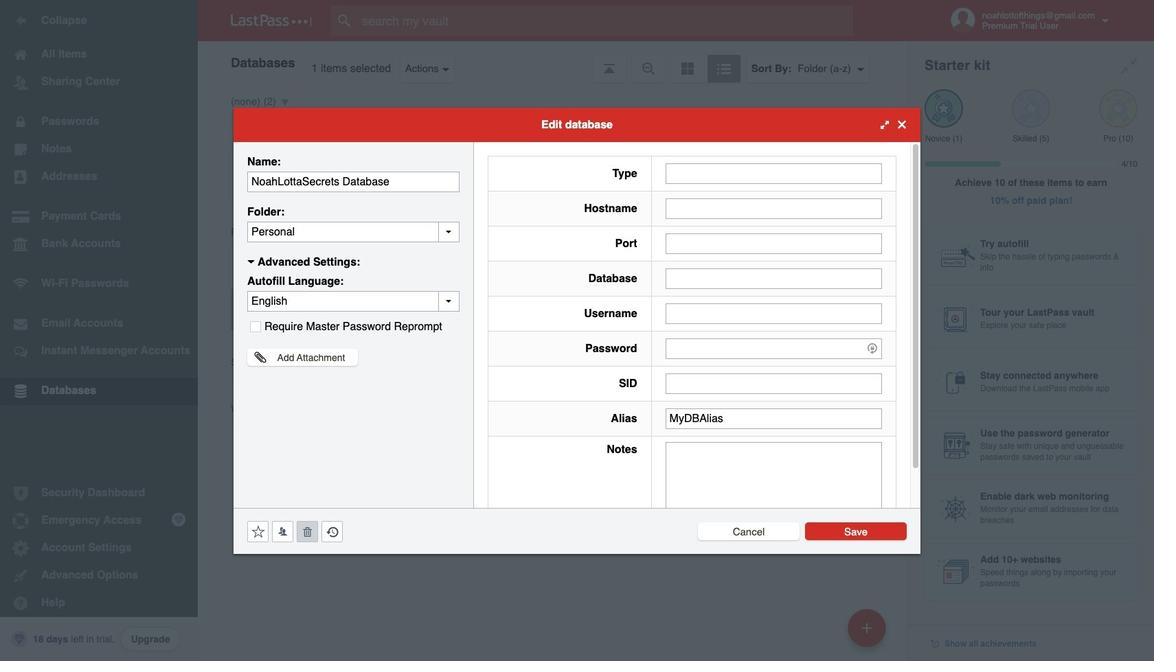 Task type: describe. For each thing, give the bounding box(es) containing it.
new item navigation
[[843, 605, 895, 662]]

vault options navigation
[[198, 41, 908, 82]]

Search search field
[[331, 5, 880, 36]]



Task type: locate. For each thing, give the bounding box(es) containing it.
None text field
[[666, 163, 882, 184], [666, 198, 882, 219], [666, 303, 882, 324], [666, 373, 882, 394], [666, 442, 882, 527], [666, 163, 882, 184], [666, 198, 882, 219], [666, 303, 882, 324], [666, 373, 882, 394], [666, 442, 882, 527]]

dialog
[[234, 108, 921, 554]]

search my vault text field
[[331, 5, 880, 36]]

None text field
[[247, 171, 460, 192], [247, 222, 460, 242], [666, 233, 882, 254], [666, 268, 882, 289], [666, 409, 882, 429], [247, 171, 460, 192], [247, 222, 460, 242], [666, 233, 882, 254], [666, 268, 882, 289], [666, 409, 882, 429]]

None password field
[[666, 338, 882, 359]]

new item image
[[862, 624, 872, 633]]

main navigation navigation
[[0, 0, 198, 662]]

lastpass image
[[231, 14, 312, 27]]



Task type: vqa. For each thing, say whether or not it's contained in the screenshot.
Dialog
yes



